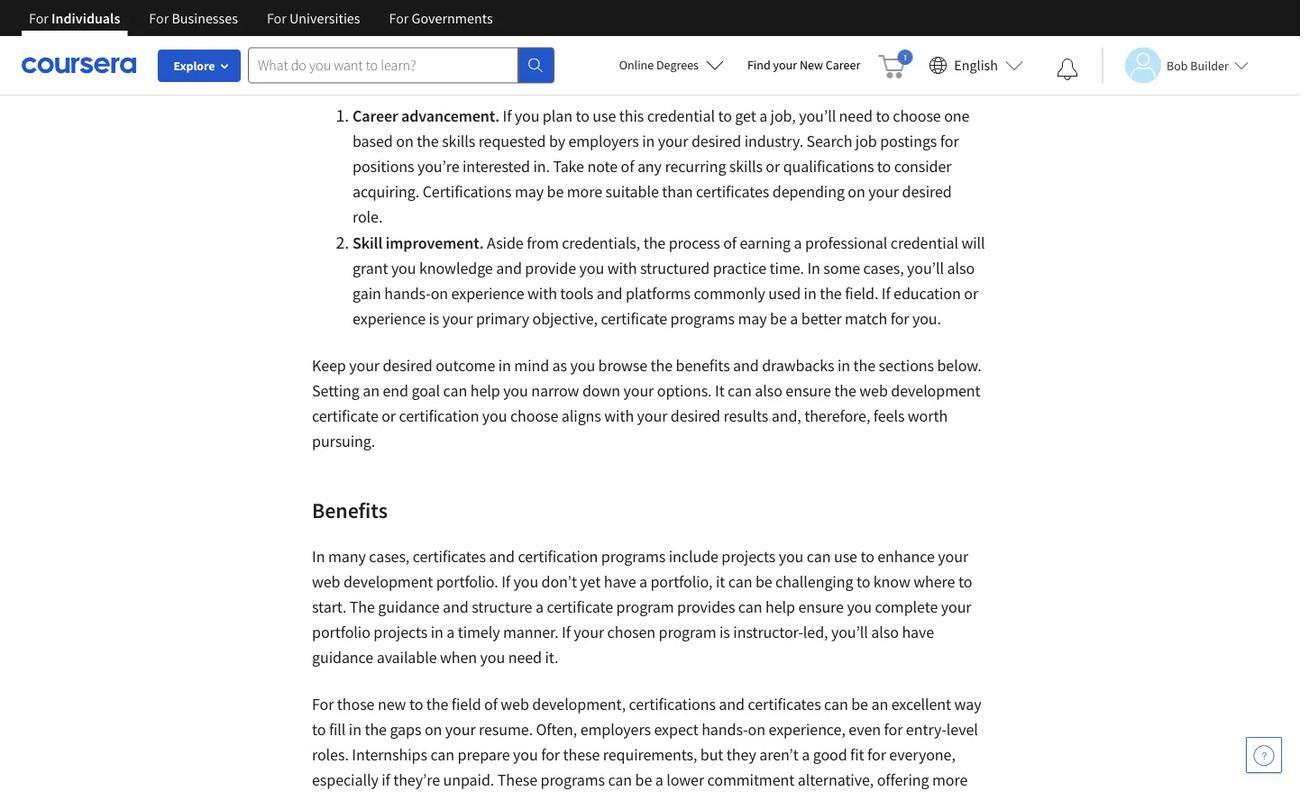 Task type: vqa. For each thing, say whether or not it's contained in the screenshot.
"what you'll learn" on the top of the page
no



Task type: describe. For each thing, give the bounding box(es) containing it.
you down credentials,
[[580, 258, 604, 279]]

some
[[824, 258, 860, 279]]

web inside for those new to the field of web development, certifications and certificates can be an excellent way to fill in the gaps on your resume. often, employers expect hands-on experience, even for entry-level roles. internships can prepare you for these requirements, but they aren't a good fit for everyone, especially if they're unpaid. these programs can be a lower commitment alternative, offering m
[[501, 695, 529, 715]]

bob
[[1167, 57, 1188, 74]]

cases, inside in many cases, certificates and certification programs include projects you can use to enhance your web development portfolio. if you don't yet have a portfolio, it can be challenging to know where to start. the guidance and structure a certificate program provides can help ensure you complete your portfolio projects in a timely manner. if your chosen program is instructor-led, you'll also have guidance available when you need it.
[[369, 547, 410, 567]]

benefits
[[312, 497, 388, 524]]

to down postings
[[877, 156, 891, 177]]

outcome.
[[463, 33, 527, 53]]

whether
[[312, 8, 369, 28]]

or inside if you plan to use this credential to get a job, you'll need to choose one based on the skills requested by employers in your desired industry. search job postings for positions you're interested in. take note of any recurring skills or qualifications to consider acquiring. certifications may be more suitable than certificates depending on your desired role.
[[766, 156, 780, 177]]

can up they're
[[431, 745, 455, 766]]

shopping cart: 1 item image
[[879, 50, 913, 78]]

field
[[452, 695, 481, 715]]

programs inside aside from credentials, the process of earning a professional credential will grant you knowledge and provide you with structured practice time. in some cases, you'll also gain hands-on experience with tools and platforms commonly used in the field. if education or experience is your primary objective, certificate programs may be a better match for you.
[[671, 309, 735, 329]]

0 horizontal spatial projects
[[374, 623, 428, 643]]

degrees
[[657, 57, 699, 73]]

a left lower
[[655, 771, 664, 791]]

certification inside in many cases, certificates and certification programs include projects you can use to enhance your web development portfolio. if you don't yet have a portfolio, it can be challenging to know where to start. the guidance and structure a certificate program provides can help ensure you complete your portfolio projects in a timely manner. if your chosen program is instructor-led, you'll also have guidance available when you need it.
[[518, 547, 598, 567]]

used
[[769, 284, 801, 304]]

for individuals
[[29, 9, 120, 27]]

results
[[724, 406, 769, 427]]

in left "mind"
[[499, 356, 511, 376]]

these
[[498, 771, 538, 791]]

and,
[[772, 406, 801, 427]]

ideal
[[428, 33, 460, 53]]

your right keep
[[349, 356, 380, 376]]

you right as
[[570, 356, 595, 376]]

your down consider
[[869, 182, 899, 202]]

when
[[440, 648, 477, 668]]

to right new
[[409, 695, 423, 715]]

can up challenging
[[807, 547, 831, 567]]

outcome
[[436, 356, 495, 376]]

improvement.
[[386, 233, 484, 253]]

whether or not you think a web developer certification or certificate is worth your time and effort depends on your ideal outcome. many people pursue these career credentials for one of the following two reasons:
[[312, 8, 986, 78]]

you up challenging
[[779, 547, 804, 567]]

in right drawbacks on the top right of the page
[[838, 356, 851, 376]]

of inside whether or not you think a web developer certification or certificate is worth your time and effort depends on your ideal outcome. many people pursue these career credentials for one of the following two reasons:
[[882, 33, 896, 53]]

include
[[669, 547, 719, 567]]

the up structured
[[644, 233, 666, 253]]

to up job
[[876, 106, 890, 126]]

don't
[[542, 572, 577, 593]]

field.
[[845, 284, 879, 304]]

commonly
[[694, 284, 766, 304]]

the left field
[[426, 695, 449, 715]]

grant
[[353, 258, 388, 279]]

development inside keep your desired outcome in mind as you browse the benefits and drawbacks in the sections below. setting an end goal can help you narrow down your options. it can also ensure the web development certificate or certification you choose aligns with your desired results and, therefore, feels worth pursuing.
[[891, 381, 981, 401]]

1 horizontal spatial projects
[[722, 547, 776, 567]]

know
[[874, 572, 911, 593]]

businesses
[[172, 9, 238, 27]]

aside
[[487, 233, 524, 253]]

0 horizontal spatial guidance
[[312, 648, 374, 668]]

start.
[[312, 598, 347, 618]]

be down requirements,
[[635, 771, 652, 791]]

these inside for those new to the field of web development, certifications and certificates can be an excellent way to fill in the gaps on your resume. often, employers expect hands-on experience, even for entry-level roles. internships can prepare you for these requirements, but they aren't a good fit for everyone, especially if they're unpaid. these programs can be a lower commitment alternative, offering m
[[563, 745, 600, 766]]

gaps
[[390, 720, 422, 740]]

coursera image
[[22, 51, 136, 80]]

online degrees button
[[605, 45, 739, 85]]

on right based at the left
[[396, 131, 414, 152]]

on inside whether or not you think a web developer certification or certificate is worth your time and effort depends on your ideal outcome. many people pursue these career credentials for one of the following two reasons:
[[373, 33, 391, 53]]

for right even
[[884, 720, 903, 740]]

to left get
[[718, 106, 732, 126]]

especially
[[312, 771, 379, 791]]

cases, inside aside from credentials, the process of earning a professional credential will grant you knowledge and provide you with structured practice time. in some cases, you'll also gain hands-on experience with tools and platforms commonly used in the field. if education or experience is your primary objective, certificate programs may be a better match for you.
[[864, 258, 904, 279]]

your down credentials
[[773, 57, 797, 73]]

you.
[[913, 309, 942, 329]]

if inside aside from credentials, the process of earning a professional credential will grant you knowledge and provide you with structured practice time. in some cases, you'll also gain hands-on experience with tools and platforms commonly used in the field. if education or experience is your primary objective, certificate programs may be a better match for you.
[[882, 284, 891, 304]]

on right gaps
[[425, 720, 442, 740]]

a up time.
[[794, 233, 802, 253]]

explore button
[[158, 50, 241, 82]]

1 vertical spatial experience
[[353, 309, 426, 329]]

programs inside for those new to the field of web development, certifications and certificates can be an excellent way to fill in the gaps on your resume. often, employers expect hands-on experience, even for entry-level roles. internships can prepare you for these requirements, but they aren't a good fit for everyone, especially if they're unpaid. these programs can be a lower commitment alternative, offering m
[[541, 771, 605, 791]]

think
[[443, 8, 478, 28]]

requested
[[479, 131, 546, 152]]

if
[[382, 771, 390, 791]]

for inside if you plan to use this credential to get a job, you'll need to choose one based on the skills requested by employers in your desired industry. search job postings for positions you're interested in. take note of any recurring skills or qualifications to consider acquiring. certifications may be more suitable than certificates depending on your desired role.
[[940, 131, 959, 152]]

knowledge
[[419, 258, 493, 279]]

can up instructor-
[[739, 598, 763, 618]]

experience,
[[769, 720, 846, 740]]

skill
[[353, 233, 383, 253]]

interested
[[463, 156, 530, 177]]

find
[[748, 57, 771, 73]]

to left fill
[[312, 720, 326, 740]]

challenging
[[776, 572, 854, 593]]

any
[[638, 156, 662, 177]]

in many cases, certificates and certification programs include projects you can use to enhance your web development portfolio. if you don't yet have a portfolio, it can be challenging to know where to start. the guidance and structure a certificate program provides can help ensure you complete your portfolio projects in a timely manner. if your chosen program is instructor-led, you'll also have guidance available when you need it.
[[312, 547, 973, 668]]

be up even
[[852, 695, 868, 715]]

hands- inside aside from credentials, the process of earning a professional credential will grant you knowledge and provide you with structured practice time. in some cases, you'll also gain hands-on experience with tools and platforms commonly used in the field. if education or experience is your primary objective, certificate programs may be a better match for you.
[[384, 284, 431, 304]]

new
[[378, 695, 406, 715]]

individuals
[[52, 9, 120, 27]]

skill improvement.
[[353, 233, 487, 253]]

development inside in many cases, certificates and certification programs include projects you can use to enhance your web development portfolio. if you don't yet have a portfolio, it can be challenging to know where to start. the guidance and structure a certificate program provides can help ensure you complete your portfolio projects in a timely manner. if your chosen program is instructor-led, you'll also have guidance available when you need it.
[[344, 572, 433, 593]]

many
[[328, 547, 366, 567]]

your down 'not'
[[394, 33, 424, 53]]

for inside aside from credentials, the process of earning a professional credential will grant you knowledge and provide you with structured practice time. in some cases, you'll also gain hands-on experience with tools and platforms commonly used in the field. if education or experience is your primary objective, certificate programs may be a better match for you.
[[891, 309, 910, 329]]

developer
[[524, 8, 592, 28]]

even
[[849, 720, 881, 740]]

portfolio,
[[651, 572, 713, 593]]

be inside in many cases, certificates and certification programs include projects you can use to enhance your web development portfolio. if you don't yet have a portfolio, it can be challenging to know where to start. the guidance and structure a certificate program provides can help ensure you complete your portfolio projects in a timely manner. if your chosen program is instructor-led, you'll also have guidance available when you need it.
[[756, 572, 773, 593]]

portfolio
[[312, 623, 370, 643]]

of inside if you plan to use this credential to get a job, you'll need to choose one based on the skills requested by employers in your desired industry. search job postings for positions you're interested in. take note of any recurring skills or qualifications to consider acquiring. certifications may be more suitable than certificates depending on your desired role.
[[621, 156, 634, 177]]

benefits
[[676, 356, 730, 376]]

a up manner.
[[536, 598, 544, 618]]

keep
[[312, 356, 346, 376]]

your up where on the bottom right
[[938, 547, 969, 567]]

you left 'don't' in the bottom of the page
[[514, 572, 539, 593]]

certification inside whether or not you think a web developer certification or certificate is worth your time and effort depends on your ideal outcome. many people pursue these career credentials for one of the following two reasons:
[[595, 8, 675, 28]]

or inside aside from credentials, the process of earning a professional credential will grant you knowledge and provide you with structured practice time. in some cases, you'll also gain hands-on experience with tools and platforms commonly used in the field. if education or experience is your primary objective, certificate programs may be a better match for you.
[[964, 284, 979, 304]]

of inside aside from credentials, the process of earning a professional credential will grant you knowledge and provide you with structured practice time. in some cases, you'll also gain hands-on experience with tools and platforms commonly used in the field. if education or experience is your primary objective, certificate programs may be a better match for you.
[[723, 233, 737, 253]]

an inside for those new to the field of web development, certifications and certificates can be an excellent way to fill in the gaps on your resume. often, employers expect hands-on experience, even for entry-level roles. internships can prepare you for these requirements, but they aren't a good fit for everyone, especially if they're unpaid. these programs can be a lower commitment alternative, offering m
[[872, 695, 889, 715]]

for down often, on the bottom left of page
[[541, 745, 560, 766]]

a inside if you plan to use this credential to get a job, you'll need to choose one based on the skills requested by employers in your desired industry. search job postings for positions you're interested in. take note of any recurring skills or qualifications to consider acquiring. certifications may be more suitable than certificates depending on your desired role.
[[760, 106, 768, 126]]

get
[[735, 106, 756, 126]]

on inside aside from credentials, the process of earning a professional credential will grant you knowledge and provide you with structured practice time. in some cases, you'll also gain hands-on experience with tools and platforms commonly used in the field. if education or experience is your primary objective, certificate programs may be a better match for you.
[[431, 284, 448, 304]]

you down timely at left bottom
[[480, 648, 505, 668]]

0 vertical spatial program
[[617, 598, 674, 618]]

a up when at the left of page
[[447, 623, 455, 643]]

also inside keep your desired outcome in mind as you browse the benefits and drawbacks in the sections below. setting an end goal can help you narrow down your options. it can also ensure the web development certificate or certification you choose aligns with your desired results and, therefore, feels worth pursuing.
[[755, 381, 783, 401]]

if you plan to use this credential to get a job, you'll need to choose one based on the skills requested by employers in your desired industry. search job postings for positions you're interested in. take note of any recurring skills or qualifications to consider acquiring. certifications may be more suitable than certificates depending on your desired role.
[[353, 106, 970, 227]]

effort
[[918, 8, 955, 28]]

unpaid.
[[443, 771, 494, 791]]

the up 'better'
[[820, 284, 842, 304]]

desired up recurring
[[692, 131, 741, 152]]

available
[[377, 648, 437, 668]]

the up 'options.'
[[651, 356, 673, 376]]

is inside in many cases, certificates and certification programs include projects you can use to enhance your web development portfolio. if you don't yet have a portfolio, it can be challenging to know where to start. the guidance and structure a certificate program provides can help ensure you complete your portfolio projects in a timely manner. if your chosen program is instructor-led, you'll also have guidance available when you need it.
[[720, 623, 730, 643]]

expect
[[654, 720, 699, 740]]

yet
[[580, 572, 601, 593]]

for for for businesses
[[149, 9, 169, 27]]

certificates inside for those new to the field of web development, certifications and certificates can be an excellent way to fill in the gaps on your resume. often, employers expect hands-on experience, even for entry-level roles. internships can prepare you for these requirements, but they aren't a good fit for everyone, especially if they're unpaid. these programs can be a lower commitment alternative, offering m
[[748, 695, 821, 715]]

commitment
[[708, 771, 795, 791]]

everyone,
[[890, 745, 956, 766]]

timely
[[458, 623, 500, 643]]

positions
[[353, 156, 414, 177]]

alternative,
[[798, 771, 874, 791]]

professional
[[805, 233, 888, 253]]

in inside in many cases, certificates and certification programs include projects you can use to enhance your web development portfolio. if you don't yet have a portfolio, it can be challenging to know where to start. the guidance and structure a certificate program provides can help ensure you complete your portfolio projects in a timely manner. if your chosen program is instructor-led, you'll also have guidance available when you need it.
[[431, 623, 443, 643]]

complete
[[875, 598, 938, 618]]

and inside whether or not you think a web developer certification or certificate is worth your time and effort depends on your ideal outcome. many people pursue these career credentials for one of the following two reasons:
[[889, 8, 915, 28]]

can right "it"
[[728, 381, 752, 401]]

provides
[[677, 598, 735, 618]]

those
[[337, 695, 375, 715]]

ensure inside keep your desired outcome in mind as you browse the benefits and drawbacks in the sections below. setting an end goal can help you narrow down your options. it can also ensure the web development certificate or certification you choose aligns with your desired results and, therefore, feels worth pursuing.
[[786, 381, 831, 401]]

you inside whether or not you think a web developer certification or certificate is worth your time and effort depends on your ideal outcome. many people pursue these career credentials for one of the following two reasons:
[[415, 8, 440, 28]]

1 horizontal spatial have
[[902, 623, 934, 643]]

pursuing.
[[312, 432, 375, 452]]

english button
[[922, 36, 1031, 95]]

better
[[802, 309, 842, 329]]

but
[[701, 745, 724, 766]]

not
[[389, 8, 412, 28]]

programs inside in many cases, certificates and certification programs include projects you can use to enhance your web development portfolio. if you don't yet have a portfolio, it can be challenging to know where to start. the guidance and structure a certificate program provides can help ensure you complete your portfolio projects in a timely manner. if your chosen program is instructor-led, you'll also have guidance available when you need it.
[[601, 547, 666, 567]]

1 vertical spatial career
[[353, 106, 398, 126]]

use inside in many cases, certificates and certification programs include projects you can use to enhance your web development portfolio. if you don't yet have a portfolio, it can be challenging to know where to start. the guidance and structure a certificate program provides can help ensure you complete your portfolio projects in a timely manner. if your chosen program is instructor-led, you'll also have guidance available when you need it.
[[834, 547, 858, 567]]

to right plan
[[576, 106, 590, 126]]

your inside aside from credentials, the process of earning a professional credential will grant you knowledge and provide you with structured practice time. in some cases, you'll also gain hands-on experience with tools and platforms commonly used in the field. if education or experience is your primary objective, certificate programs may be a better match for you.
[[443, 309, 473, 329]]

many
[[530, 33, 566, 53]]

employers inside for those new to the field of web development, certifications and certificates can be an excellent way to fill in the gaps on your resume. often, employers expect hands-on experience, even for entry-level roles. internships can prepare you for these requirements, but they aren't a good fit for everyone, especially if they're unpaid. these programs can be a lower commitment alternative, offering m
[[581, 720, 651, 740]]

a left portfolio, at the bottom right of the page
[[639, 572, 648, 593]]

education
[[894, 284, 961, 304]]

for those new to the field of web development, certifications and certificates can be an excellent way to fill in the gaps on your resume. often, employers expect hands-on experience, even for entry-level roles. internships can prepare you for these requirements, but they aren't a good fit for everyone, especially if they're unpaid. these programs can be a lower commitment alternative, offering m
[[312, 695, 982, 792]]

a left the good
[[802, 745, 810, 766]]

practice
[[713, 258, 767, 279]]

postings
[[880, 131, 937, 152]]

for right fit
[[868, 745, 886, 766]]

fit
[[851, 745, 865, 766]]

excellent
[[892, 695, 952, 715]]

or left 'not'
[[372, 8, 386, 28]]

portfolio.
[[436, 572, 498, 593]]

0 vertical spatial have
[[604, 572, 636, 593]]

depending
[[773, 182, 845, 202]]

for for for individuals
[[29, 9, 49, 27]]

and down the portfolio.
[[443, 598, 469, 618]]

1 horizontal spatial experience
[[451, 284, 524, 304]]

it.
[[545, 648, 559, 668]]

your left time
[[822, 8, 852, 28]]

may inside aside from credentials, the process of earning a professional credential will grant you knowledge and provide you with structured practice time. in some cases, you'll also gain hands-on experience with tools and platforms commonly used in the field. if education or experience is your primary objective, certificate programs may be a better match for you.
[[738, 309, 767, 329]]

the inside if you plan to use this credential to get a job, you'll need to choose one based on the skills requested by employers in your desired industry. search job postings for positions you're interested in. take note of any recurring skills or qualifications to consider acquiring. certifications may be more suitable than certificates depending on your desired role.
[[417, 131, 439, 152]]

your down 'options.'
[[637, 406, 668, 427]]

can down outcome
[[443, 381, 467, 401]]

feels
[[874, 406, 905, 427]]

for for for universities
[[267, 9, 287, 27]]

the up therefore,
[[835, 381, 857, 401]]

if right manner.
[[562, 623, 571, 643]]

this
[[619, 106, 644, 126]]

you left complete
[[847, 598, 872, 618]]

on up they
[[748, 720, 766, 740]]

can right it
[[728, 572, 753, 593]]

platforms
[[626, 284, 691, 304]]

and down aside
[[496, 258, 522, 279]]

you down "mind"
[[503, 381, 528, 401]]



Task type: locate. For each thing, give the bounding box(es) containing it.
in inside if you plan to use this credential to get a job, you'll need to choose one based on the skills requested by employers in your desired industry. search job postings for positions you're interested in. take note of any recurring skills or qualifications to consider acquiring. certifications may be more suitable than certificates depending on your desired role.
[[642, 131, 655, 152]]

one inside whether or not you think a web developer certification or certificate is worth your time and effort depends on your ideal outcome. many people pursue these career credentials for one of the following two reasons:
[[854, 33, 879, 53]]

you inside if you plan to use this credential to get a job, you'll need to choose one based on the skills requested by employers in your desired industry. search job postings for positions you're interested in. take note of any recurring skills or qualifications to consider acquiring. certifications may be more suitable than certificates depending on your desired role.
[[515, 106, 540, 126]]

0 vertical spatial career
[[826, 57, 861, 73]]

in inside in many cases, certificates and certification programs include projects you can use to enhance your web development portfolio. if you don't yet have a portfolio, it can be challenging to know where to start. the guidance and structure a certificate program provides can help ensure you complete your portfolio projects in a timely manner. if your chosen program is instructor-led, you'll also have guidance available when you need it.
[[312, 547, 325, 567]]

programs down commonly
[[671, 309, 735, 329]]

and inside keep your desired outcome in mind as you browse the benefits and drawbacks in the sections below. setting an end goal can help you narrow down your options. it can also ensure the web development certificate or certification you choose aligns with your desired results and, therefore, feels worth pursuing.
[[733, 356, 759, 376]]

0 horizontal spatial is
[[429, 309, 439, 329]]

1 vertical spatial guidance
[[312, 648, 374, 668]]

help inside keep your desired outcome in mind as you browse the benefits and drawbacks in the sections below. setting an end goal can help you narrow down your options. it can also ensure the web development certificate or certification you choose aligns with your desired results and, therefore, feels worth pursuing.
[[471, 381, 500, 401]]

0 horizontal spatial have
[[604, 572, 636, 593]]

led,
[[803, 623, 828, 643]]

need down manner.
[[508, 648, 542, 668]]

be inside if you plan to use this credential to get a job, you'll need to choose one based on the skills requested by employers in your desired industry. search job postings for positions you're interested in. take note of any recurring skills or qualifications to consider acquiring. certifications may be more suitable than certificates depending on your desired role.
[[547, 182, 564, 202]]

0 vertical spatial one
[[854, 33, 879, 53]]

for
[[29, 9, 49, 27], [149, 9, 169, 27], [267, 9, 287, 27], [389, 9, 409, 27], [312, 695, 334, 715]]

1 vertical spatial with
[[528, 284, 557, 304]]

0 horizontal spatial credential
[[647, 106, 715, 126]]

online degrees
[[619, 57, 699, 73]]

worth
[[779, 8, 819, 28], [908, 406, 948, 427]]

certificates down recurring
[[696, 182, 770, 202]]

these down often, on the bottom left of page
[[563, 745, 600, 766]]

as
[[553, 356, 567, 376]]

for left individuals
[[29, 9, 49, 27]]

0 vertical spatial in
[[808, 258, 821, 279]]

is inside whether or not you think a web developer certification or certificate is worth your time and effort depends on your ideal outcome. many people pursue these career credentials for one of the following two reasons:
[[765, 8, 776, 28]]

0 vertical spatial help
[[471, 381, 500, 401]]

to up know
[[861, 547, 875, 567]]

may inside if you plan to use this credential to get a job, you'll need to choose one based on the skills requested by employers in your desired industry. search job postings for positions you're interested in. take note of any recurring skills or qualifications to consider acquiring. certifications may be more suitable than certificates depending on your desired role.
[[515, 182, 544, 202]]

certificate up pursuing.
[[312, 406, 379, 427]]

development,
[[532, 695, 626, 715]]

projects up it
[[722, 547, 776, 567]]

career
[[709, 33, 751, 53]]

you're
[[418, 156, 460, 177]]

1 vertical spatial one
[[944, 106, 970, 126]]

0 horizontal spatial career
[[353, 106, 398, 126]]

for universities
[[267, 9, 360, 27]]

1 vertical spatial have
[[902, 623, 934, 643]]

they're
[[393, 771, 440, 791]]

use up challenging
[[834, 547, 858, 567]]

of inside for those new to the field of web development, certifications and certificates can be an excellent way to fill in the gaps on your resume. often, employers expect hands-on experience, even for entry-level roles. internships can prepare you for these requirements, but they aren't a good fit for everyone, especially if they're unpaid. these programs can be a lower commitment alternative, offering m
[[484, 695, 498, 715]]

browse
[[599, 356, 648, 376]]

0 horizontal spatial in
[[312, 547, 325, 567]]

enhance
[[878, 547, 935, 567]]

career up based at the left
[[353, 106, 398, 126]]

web up feels
[[860, 381, 888, 401]]

one inside if you plan to use this credential to get a job, you'll need to choose one based on the skills requested by employers in your desired industry. search job postings for positions you're interested in. take note of any recurring skills or qualifications to consider acquiring. certifications may be more suitable than certificates depending on your desired role.
[[944, 106, 970, 126]]

for governments
[[389, 9, 493, 27]]

on up "reasons:"
[[373, 33, 391, 53]]

be right it
[[756, 572, 773, 593]]

credential inside aside from credentials, the process of earning a professional credential will grant you knowledge and provide you with structured practice time. in some cases, you'll also gain hands-on experience with tools and platforms commonly used in the field. if education or experience is your primary objective, certificate programs may be a better match for you.
[[891, 233, 959, 253]]

it
[[715, 381, 725, 401]]

to right where on the bottom right
[[959, 572, 973, 593]]

your left chosen
[[574, 623, 604, 643]]

narrow
[[531, 381, 579, 401]]

also down complete
[[872, 623, 899, 643]]

projects up available
[[374, 623, 428, 643]]

certificates inside if you plan to use this credential to get a job, you'll need to choose one based on the skills requested by employers in your desired industry. search job postings for positions you're interested in. take note of any recurring skills or qualifications to consider acquiring. certifications may be more suitable than certificates depending on your desired role.
[[696, 182, 770, 202]]

cases,
[[864, 258, 904, 279], [369, 547, 410, 567]]

1 horizontal spatial choose
[[893, 106, 941, 126]]

of right field
[[484, 695, 498, 715]]

1 vertical spatial projects
[[374, 623, 428, 643]]

you'll up search
[[799, 106, 836, 126]]

web inside whether or not you think a web developer certification or certificate is worth your time and effort depends on your ideal outcome. many people pursue these career credentials for one of the following two reasons:
[[492, 8, 521, 28]]

these inside whether or not you think a web developer certification or certificate is worth your time and effort depends on your ideal outcome. many people pursue these career credentials for one of the following two reasons:
[[669, 33, 706, 53]]

with down the 'provide'
[[528, 284, 557, 304]]

be inside aside from credentials, the process of earning a professional credential will grant you knowledge and provide you with structured practice time. in some cases, you'll also gain hands-on experience with tools and platforms commonly used in the field. if education or experience is your primary objective, certificate programs may be a better match for you.
[[770, 309, 787, 329]]

you'll inside if you plan to use this credential to get a job, you'll need to choose one based on the skills requested by employers in your desired industry. search job postings for positions you're interested in. take note of any recurring skills or qualifications to consider acquiring. certifications may be more suitable than certificates depending on your desired role.
[[799, 106, 836, 126]]

pursue
[[619, 33, 666, 53]]

1 vertical spatial in
[[312, 547, 325, 567]]

if right field.
[[882, 284, 891, 304]]

1 horizontal spatial in
[[808, 258, 821, 279]]

your
[[822, 8, 852, 28], [394, 33, 424, 53], [773, 57, 797, 73], [658, 131, 689, 152], [869, 182, 899, 202], [443, 309, 473, 329], [349, 356, 380, 376], [624, 381, 654, 401], [637, 406, 668, 427], [938, 547, 969, 567], [941, 598, 972, 618], [574, 623, 604, 643], [445, 720, 476, 740]]

1 horizontal spatial skills
[[730, 156, 763, 177]]

0 vertical spatial development
[[891, 381, 981, 401]]

an up even
[[872, 695, 889, 715]]

your down where on the bottom right
[[941, 598, 972, 618]]

0 vertical spatial worth
[[779, 8, 819, 28]]

0 horizontal spatial use
[[593, 106, 616, 126]]

you'll inside in many cases, certificates and certification programs include projects you can use to enhance your web development portfolio. if you don't yet have a portfolio, it can be challenging to know where to start. the guidance and structure a certificate program provides can help ensure you complete your portfolio projects in a timely manner. if your chosen program is instructor-led, you'll also have guidance available when you need it.
[[831, 623, 868, 643]]

your down browse
[[624, 381, 654, 401]]

1 vertical spatial ensure
[[799, 598, 844, 618]]

for left the you.
[[891, 309, 910, 329]]

end
[[383, 381, 409, 401]]

web up start.
[[312, 572, 340, 593]]

for for for those new to the field of web development, certifications and certificates can be an excellent way to fill in the gaps on your resume. often, employers expect hands-on experience, even for entry-level roles. internships can prepare you for these requirements, but they aren't a good fit for everyone, especially if they're unpaid. these programs can be a lower commitment alternative, offering m
[[312, 695, 334, 715]]

for inside whether or not you think a web developer certification or certificate is worth your time and effort depends on your ideal outcome. many people pursue these career credentials for one of the following two reasons:
[[832, 33, 850, 53]]

it
[[716, 572, 725, 593]]

explore
[[174, 58, 215, 74]]

new
[[800, 57, 823, 73]]

0 horizontal spatial these
[[563, 745, 600, 766]]

a inside whether or not you think a web developer certification or certificate is worth your time and effort depends on your ideal outcome. many people pursue these career credentials for one of the following two reasons:
[[481, 8, 489, 28]]

1 vertical spatial certification
[[399, 406, 479, 427]]

desired up end
[[383, 356, 433, 376]]

is
[[765, 8, 776, 28], [429, 309, 439, 329], [720, 623, 730, 643]]

aside from credentials, the process of earning a professional credential will grant you knowledge and provide you with structured practice time. in some cases, you'll also gain hands-on experience with tools and platforms commonly used in the field. if education or experience is your primary objective, certificate programs may be a better match for you.
[[353, 233, 985, 329]]

for
[[832, 33, 850, 53], [940, 131, 959, 152], [891, 309, 910, 329], [884, 720, 903, 740], [541, 745, 560, 766], [868, 745, 886, 766]]

credentials
[[754, 33, 829, 53]]

1 vertical spatial hands-
[[702, 720, 748, 740]]

way
[[955, 695, 982, 715]]

1 horizontal spatial career
[[826, 57, 861, 73]]

bob builder
[[1167, 57, 1229, 74]]

your left primary at left top
[[443, 309, 473, 329]]

certificate down yet
[[547, 598, 613, 618]]

online
[[619, 57, 654, 73]]

0 vertical spatial is
[[765, 8, 776, 28]]

1 vertical spatial skills
[[730, 156, 763, 177]]

1 horizontal spatial credential
[[891, 233, 959, 253]]

be
[[547, 182, 564, 202], [770, 309, 787, 329], [756, 572, 773, 593], [852, 695, 868, 715], [635, 771, 652, 791]]

0 vertical spatial employers
[[569, 131, 639, 152]]

1 horizontal spatial development
[[891, 381, 981, 401]]

the inside whether or not you think a web developer certification or certificate is worth your time and effort depends on your ideal outcome. many people pursue these career credentials for one of the following two reasons:
[[899, 33, 921, 53]]

career advancement.
[[353, 106, 500, 126]]

employers inside if you plan to use this credential to get a job, you'll need to choose one based on the skills requested by employers in your desired industry. search job postings for positions you're interested in. take note of any recurring skills or qualifications to consider acquiring. certifications may be more suitable than certificates depending on your desired role.
[[569, 131, 639, 152]]

1 vertical spatial employers
[[581, 720, 651, 740]]

if up requested
[[503, 106, 512, 126]]

0 vertical spatial hands-
[[384, 284, 431, 304]]

also inside in many cases, certificates and certification programs include projects you can use to enhance your web development portfolio. if you don't yet have a portfolio, it can be challenging to know where to start. the guidance and structure a certificate program provides can help ensure you complete your portfolio projects in a timely manner. if your chosen program is instructor-led, you'll also have guidance available when you need it.
[[872, 623, 899, 643]]

the left sections
[[854, 356, 876, 376]]

of up practice
[[723, 233, 737, 253]]

0 vertical spatial certificates
[[696, 182, 770, 202]]

or down industry.
[[766, 156, 780, 177]]

also inside aside from credentials, the process of earning a professional credential will grant you knowledge and provide you with structured practice time. in some cases, you'll also gain hands-on experience with tools and platforms commonly used in the field. if education or experience is your primary objective, certificate programs may be a better match for you.
[[947, 258, 975, 279]]

0 horizontal spatial development
[[344, 572, 433, 593]]

and inside for those new to the field of web development, certifications and certificates can be an excellent way to fill in the gaps on your resume. often, employers expect hands-on experience, even for entry-level roles. internships can prepare you for these requirements, but they aren't a good fit for everyone, especially if they're unpaid. these programs can be a lower commitment alternative, offering m
[[719, 695, 745, 715]]

certificates inside in many cases, certificates and certification programs include projects you can use to enhance your web development portfolio. if you don't yet have a portfolio, it can be challenging to know where to start. the guidance and structure a certificate program provides can help ensure you complete your portfolio projects in a timely manner. if your chosen program is instructor-led, you'll also have guidance available when you need it.
[[413, 547, 486, 567]]

have right yet
[[604, 572, 636, 593]]

provide
[[525, 258, 576, 279]]

hands- right gain
[[384, 284, 431, 304]]

0 vertical spatial an
[[363, 381, 380, 401]]

1 vertical spatial program
[[659, 623, 717, 643]]

recurring
[[665, 156, 726, 177]]

0 vertical spatial need
[[839, 106, 873, 126]]

0 vertical spatial also
[[947, 258, 975, 279]]

the up internships
[[365, 720, 387, 740]]

on down knowledge
[[431, 284, 448, 304]]

people
[[569, 33, 616, 53]]

or inside keep your desired outcome in mind as you browse the benefits and drawbacks in the sections below. setting an end goal can help you narrow down your options. it can also ensure the web development certificate or certification you choose aligns with your desired results and, therefore, feels worth pursuing.
[[382, 406, 396, 427]]

1 vertical spatial help
[[766, 598, 795, 618]]

need inside in many cases, certificates and certification programs include projects you can use to enhance your web development portfolio. if you don't yet have a portfolio, it can be challenging to know where to start. the guidance and structure a certificate program provides can help ensure you complete your portfolio projects in a timely manner. if your chosen program is instructor-led, you'll also have guidance available when you need it.
[[508, 648, 542, 668]]

in inside aside from credentials, the process of earning a professional credential will grant you knowledge and provide you with structured practice time. in some cases, you'll also gain hands-on experience with tools and platforms commonly used in the field. if education or experience is your primary objective, certificate programs may be a better match for you.
[[808, 258, 821, 279]]

ensure inside in many cases, certificates and certification programs include projects you can use to enhance your web development portfolio. if you don't yet have a portfolio, it can be challenging to know where to start. the guidance and structure a certificate program provides can help ensure you complete your portfolio projects in a timely manner. if your chosen program is instructor-led, you'll also have guidance available when you need it.
[[799, 598, 844, 618]]

1 vertical spatial credential
[[891, 233, 959, 253]]

to left know
[[857, 572, 871, 593]]

1 vertical spatial cases,
[[369, 547, 410, 567]]

aren't
[[760, 745, 799, 766]]

certificate inside keep your desired outcome in mind as you browse the benefits and drawbacks in the sections below. setting an end goal can help you narrow down your options. it can also ensure the web development certificate or certification you choose aligns with your desired results and, therefore, feels worth pursuing.
[[312, 406, 379, 427]]

credentials,
[[562, 233, 641, 253]]

in up when at the left of page
[[431, 623, 443, 643]]

ensure up led,
[[799, 598, 844, 618]]

0 vertical spatial you'll
[[799, 106, 836, 126]]

0 horizontal spatial skills
[[442, 131, 475, 152]]

0 horizontal spatial worth
[[779, 8, 819, 28]]

is inside aside from credentials, the process of earning a professional credential will grant you knowledge and provide you with structured practice time. in some cases, you'll also gain hands-on experience with tools and platforms commonly used in the field. if education or experience is your primary objective, certificate programs may be a better match for you.
[[429, 309, 439, 329]]

certificate inside aside from credentials, the process of earning a professional credential will grant you knowledge and provide you with structured practice time. in some cases, you'll also gain hands-on experience with tools and platforms commonly used in the field. if education or experience is your primary objective, certificate programs may be a better match for you.
[[601, 309, 667, 329]]

in
[[642, 131, 655, 152], [804, 284, 817, 304], [499, 356, 511, 376], [838, 356, 851, 376], [431, 623, 443, 643], [349, 720, 362, 740]]

choose up postings
[[893, 106, 941, 126]]

1 vertical spatial development
[[344, 572, 433, 593]]

requirements,
[[603, 745, 697, 766]]

keep your desired outcome in mind as you browse the benefits and drawbacks in the sections below. setting an end goal can help you narrow down your options. it can also ensure the web development certificate or certification you choose aligns with your desired results and, therefore, feels worth pursuing.
[[312, 356, 982, 452]]

these up 'degrees' at the top of the page
[[669, 33, 706, 53]]

1 horizontal spatial help
[[766, 598, 795, 618]]

is down knowledge
[[429, 309, 439, 329]]

for left universities at the left top of the page
[[267, 9, 287, 27]]

desired down consider
[[902, 182, 952, 202]]

lower
[[667, 771, 704, 791]]

be down used
[[770, 309, 787, 329]]

use inside if you plan to use this credential to get a job, you'll need to choose one based on the skills requested by employers in your desired industry. search job postings for positions you're interested in. take note of any recurring skills or qualifications to consider acquiring. certifications may be more suitable than certificates depending on your desired role.
[[593, 106, 616, 126]]

What do you want to learn? text field
[[248, 47, 519, 83]]

in inside aside from credentials, the process of earning a professional credential will grant you knowledge and provide you with structured practice time. in some cases, you'll also gain hands-on experience with tools and platforms commonly used in the field. if education or experience is your primary objective, certificate programs may be a better match for you.
[[804, 284, 817, 304]]

you down outcome
[[482, 406, 507, 427]]

you inside for those new to the field of web development, certifications and certificates can be an excellent way to fill in the gaps on your resume. often, employers expect hands-on experience, even for entry-level roles. internships can prepare you for these requirements, but they aren't a good fit for everyone, especially if they're unpaid. these programs can be a lower commitment alternative, offering m
[[513, 745, 538, 766]]

and right the benefits
[[733, 356, 759, 376]]

1 vertical spatial programs
[[601, 547, 666, 567]]

1 vertical spatial choose
[[510, 406, 559, 427]]

certification down goal
[[399, 406, 479, 427]]

1 horizontal spatial is
[[720, 623, 730, 643]]

0 horizontal spatial experience
[[353, 309, 426, 329]]

hands-
[[384, 284, 431, 304], [702, 720, 748, 740]]

0 horizontal spatial may
[[515, 182, 544, 202]]

2 horizontal spatial also
[[947, 258, 975, 279]]

0 vertical spatial choose
[[893, 106, 941, 126]]

desired down 'options.'
[[671, 406, 721, 427]]

career right new
[[826, 57, 861, 73]]

0 vertical spatial with
[[608, 258, 637, 279]]

a right get
[[760, 106, 768, 126]]

where
[[914, 572, 955, 593]]

certificates up the portfolio.
[[413, 547, 486, 567]]

1 horizontal spatial need
[[839, 106, 873, 126]]

in right used
[[804, 284, 817, 304]]

one down english button
[[944, 106, 970, 126]]

None search field
[[248, 47, 555, 83]]

0 vertical spatial may
[[515, 182, 544, 202]]

credential inside if you plan to use this credential to get a job, you'll need to choose one based on the skills requested by employers in your desired industry. search job postings for positions you're interested in. take note of any recurring skills or qualifications to consider acquiring. certifications may be more suitable than certificates depending on your desired role.
[[647, 106, 715, 126]]

you right 'not'
[[415, 8, 440, 28]]

for for for governments
[[389, 9, 409, 27]]

1 horizontal spatial one
[[944, 106, 970, 126]]

0 horizontal spatial choose
[[510, 406, 559, 427]]

hands- up but
[[702, 720, 748, 740]]

one down time
[[854, 33, 879, 53]]

structured
[[640, 258, 710, 279]]

entry-
[[906, 720, 947, 740]]

than
[[662, 182, 693, 202]]

and up the portfolio.
[[489, 547, 515, 567]]

hands- inside for those new to the field of web development, certifications and certificates can be an excellent way to fill in the gaps on your resume. often, employers expect hands-on experience, even for entry-level roles. internships can prepare you for these requirements, but they aren't a good fit for everyone, especially if they're unpaid. these programs can be a lower commitment alternative, offering m
[[702, 720, 748, 740]]

need
[[839, 106, 873, 126], [508, 648, 542, 668]]

0 horizontal spatial need
[[508, 648, 542, 668]]

is up credentials
[[765, 8, 776, 28]]

2 vertical spatial with
[[605, 406, 634, 427]]

2 vertical spatial also
[[872, 623, 899, 643]]

offering
[[877, 771, 929, 791]]

in inside for those new to the field of web development, certifications and certificates can be an excellent way to fill in the gaps on your resume. often, employers expect hands-on experience, even for entry-level roles. internships can prepare you for these requirements, but they aren't a good fit for everyone, especially if they're unpaid. these programs can be a lower commitment alternative, offering m
[[349, 720, 362, 740]]

skills down advancement.
[[442, 131, 475, 152]]

for inside for those new to the field of web development, certifications and certificates can be an excellent way to fill in the gaps on your resume. often, employers expect hands-on experience, even for entry-level roles. internships can prepare you for these requirements, but they aren't a good fit for everyone, especially if they're unpaid. these programs can be a lower commitment alternative, offering m
[[312, 695, 334, 715]]

skills down industry.
[[730, 156, 763, 177]]

0 horizontal spatial cases,
[[369, 547, 410, 567]]

certificate inside in many cases, certificates and certification programs include projects you can use to enhance your web development portfolio. if you don't yet have a portfolio, it can be challenging to know where to start. the guidance and structure a certificate program provides can help ensure you complete your portfolio projects in a timely manner. if your chosen program is instructor-led, you'll also have guidance available when you need it.
[[547, 598, 613, 618]]

objective,
[[533, 309, 598, 329]]

therefore,
[[805, 406, 871, 427]]

is down provides
[[720, 623, 730, 643]]

time.
[[770, 258, 804, 279]]

also
[[947, 258, 975, 279], [755, 381, 783, 401], [872, 623, 899, 643]]

1 vertical spatial is
[[429, 309, 439, 329]]

certificate inside whether or not you think a web developer certification or certificate is worth your time and effort depends on your ideal outcome. many people pursue these career credentials for one of the following two reasons:
[[695, 8, 762, 28]]

you'll inside aside from credentials, the process of earning a professional credential will grant you knowledge and provide you with structured practice time. in some cases, you'll also gain hands-on experience with tools and platforms commonly used in the field. if education or experience is your primary objective, certificate programs may be a better match for you.
[[907, 258, 944, 279]]

2 vertical spatial is
[[720, 623, 730, 643]]

1 horizontal spatial an
[[872, 695, 889, 715]]

0 vertical spatial projects
[[722, 547, 776, 567]]

these
[[669, 33, 706, 53], [563, 745, 600, 766]]

help center image
[[1254, 745, 1275, 767]]

1 horizontal spatial guidance
[[378, 598, 440, 618]]

an
[[363, 381, 380, 401], [872, 695, 889, 715]]

2 horizontal spatial is
[[765, 8, 776, 28]]

if inside if you plan to use this credential to get a job, you'll need to choose one based on the skills requested by employers in your desired industry. search job postings for positions you're interested in. take note of any recurring skills or qualifications to consider acquiring. certifications may be more suitable than certificates depending on your desired role.
[[503, 106, 512, 126]]

1 vertical spatial these
[[563, 745, 600, 766]]

1 horizontal spatial may
[[738, 309, 767, 329]]

primary
[[476, 309, 529, 329]]

1 horizontal spatial use
[[834, 547, 858, 567]]

show notifications image
[[1057, 59, 1079, 80]]

certificate down platforms
[[601, 309, 667, 329]]

use
[[593, 106, 616, 126], [834, 547, 858, 567]]

in up any
[[642, 131, 655, 152]]

1 vertical spatial certificates
[[413, 547, 486, 567]]

also down will in the top of the page
[[947, 258, 975, 279]]

setting
[[312, 381, 360, 401]]

can down requirements,
[[608, 771, 632, 791]]

and right tools
[[597, 284, 623, 304]]

1 vertical spatial also
[[755, 381, 783, 401]]

ensure down drawbacks on the top right of the page
[[786, 381, 831, 401]]

consider
[[894, 156, 952, 177]]

1 vertical spatial you'll
[[907, 258, 944, 279]]

below.
[[937, 356, 982, 376]]

with
[[608, 258, 637, 279], [528, 284, 557, 304], [605, 406, 634, 427]]

manner.
[[503, 623, 559, 643]]

0 horizontal spatial one
[[854, 33, 879, 53]]

0 vertical spatial credential
[[647, 106, 715, 126]]

a down used
[[790, 309, 798, 329]]

0 vertical spatial ensure
[[786, 381, 831, 401]]

worth inside whether or not you think a web developer certification or certificate is worth your time and effort depends on your ideal outcome. many people pursue these career credentials for one of the following two reasons:
[[779, 8, 819, 28]]

to
[[576, 106, 590, 126], [718, 106, 732, 126], [876, 106, 890, 126], [877, 156, 891, 177], [861, 547, 875, 567], [857, 572, 871, 593], [959, 572, 973, 593], [409, 695, 423, 715], [312, 720, 326, 740]]

1 horizontal spatial these
[[669, 33, 706, 53]]

your up recurring
[[658, 131, 689, 152]]

0 vertical spatial these
[[669, 33, 706, 53]]

1 vertical spatial need
[[508, 648, 542, 668]]

with inside keep your desired outcome in mind as you browse the benefits and drawbacks in the sections below. setting an end goal can help you narrow down your options. it can also ensure the web development certificate or certification you choose aligns with your desired results and, therefore, feels worth pursuing.
[[605, 406, 634, 427]]

your inside for those new to the field of web development, certifications and certificates can be an excellent way to fill in the gaps on your resume. often, employers expect hands-on experience, even for entry-level roles. internships can prepare you for these requirements, but they aren't a good fit for everyone, especially if they're unpaid. these programs can be a lower commitment alternative, offering m
[[445, 720, 476, 740]]

take
[[553, 156, 584, 177]]

2 vertical spatial you'll
[[831, 623, 868, 643]]

two
[[312, 58, 338, 78]]

program
[[617, 598, 674, 618], [659, 623, 717, 643]]

0 vertical spatial programs
[[671, 309, 735, 329]]

choose inside keep your desired outcome in mind as you browse the benefits and drawbacks in the sections below. setting an end goal can help you narrow down your options. it can also ensure the web development certificate or certification you choose aligns with your desired results and, therefore, feels worth pursuing.
[[510, 406, 559, 427]]

be down take
[[547, 182, 564, 202]]

prepare
[[458, 745, 510, 766]]

can up experience,
[[824, 695, 848, 715]]

an inside keep your desired outcome in mind as you browse the benefits and drawbacks in the sections below. setting an end goal can help you narrow down your options. it can also ensure the web development certificate or certification you choose aligns with your desired results and, therefore, feels worth pursuing.
[[363, 381, 380, 401]]

have down complete
[[902, 623, 934, 643]]

worth inside keep your desired outcome in mind as you browse the benefits and drawbacks in the sections below. setting an end goal can help you narrow down your options. it can also ensure the web development certificate or certification you choose aligns with your desired results and, therefore, feels worth pursuing.
[[908, 406, 948, 427]]

web up outcome.
[[492, 8, 521, 28]]

1 vertical spatial worth
[[908, 406, 948, 427]]

1 vertical spatial may
[[738, 309, 767, 329]]

certificates up experience,
[[748, 695, 821, 715]]

web inside keep your desired outcome in mind as you browse the benefits and drawbacks in the sections below. setting an end goal can help you narrow down your options. it can also ensure the web development certificate or certification you choose aligns with your desired results and, therefore, feels worth pursuing.
[[860, 381, 888, 401]]

from
[[527, 233, 559, 253]]

level
[[947, 720, 978, 740]]

or up 'degrees' at the top of the page
[[678, 8, 692, 28]]

certification inside keep your desired outcome in mind as you browse the benefits and drawbacks in the sections below. setting an end goal can help you narrow down your options. it can also ensure the web development certificate or certification you choose aligns with your desired results and, therefore, feels worth pursuing.
[[399, 406, 479, 427]]

on down qualifications
[[848, 182, 866, 202]]

builder
[[1191, 57, 1229, 74]]

choose inside if you plan to use this credential to get a job, you'll need to choose one based on the skills requested by employers in your desired industry. search job postings for positions you're interested in. take note of any recurring skills or qualifications to consider acquiring. certifications may be more suitable than certificates depending on your desired role.
[[893, 106, 941, 126]]

you down skill improvement.
[[391, 258, 416, 279]]

find your new career link
[[739, 54, 870, 77]]

0 vertical spatial cases,
[[864, 258, 904, 279]]

need up job
[[839, 106, 873, 126]]

0 vertical spatial guidance
[[378, 598, 440, 618]]

banner navigation
[[14, 0, 507, 36]]

1 horizontal spatial hands-
[[702, 720, 748, 740]]

1 vertical spatial use
[[834, 547, 858, 567]]

need inside if you plan to use this credential to get a job, you'll need to choose one based on the skills requested by employers in your desired industry. search job postings for positions you're interested in. take note of any recurring skills or qualifications to consider acquiring. certifications may be more suitable than certificates depending on your desired role.
[[839, 106, 873, 126]]

1 horizontal spatial worth
[[908, 406, 948, 427]]

web inside in many cases, certificates and certification programs include projects you can use to enhance your web development portfolio. if you don't yet have a portfolio, it can be challenging to know where to start. the guidance and structure a certificate program provides can help ensure you complete your portfolio projects in a timely manner. if your chosen program is instructor-led, you'll also have guidance available when you need it.
[[312, 572, 340, 593]]

0 horizontal spatial help
[[471, 381, 500, 401]]

if up structure
[[502, 572, 510, 593]]

0 vertical spatial experience
[[451, 284, 524, 304]]

0 horizontal spatial an
[[363, 381, 380, 401]]

help inside in many cases, certificates and certification programs include projects you can use to enhance your web development portfolio. if you don't yet have a portfolio, it can be challenging to know where to start. the guidance and structure a certificate program provides can help ensure you complete your portfolio projects in a timely manner. if your chosen program is instructor-led, you'll also have guidance available when you need it.
[[766, 598, 795, 618]]

2 vertical spatial certification
[[518, 547, 598, 567]]

match
[[845, 309, 888, 329]]



